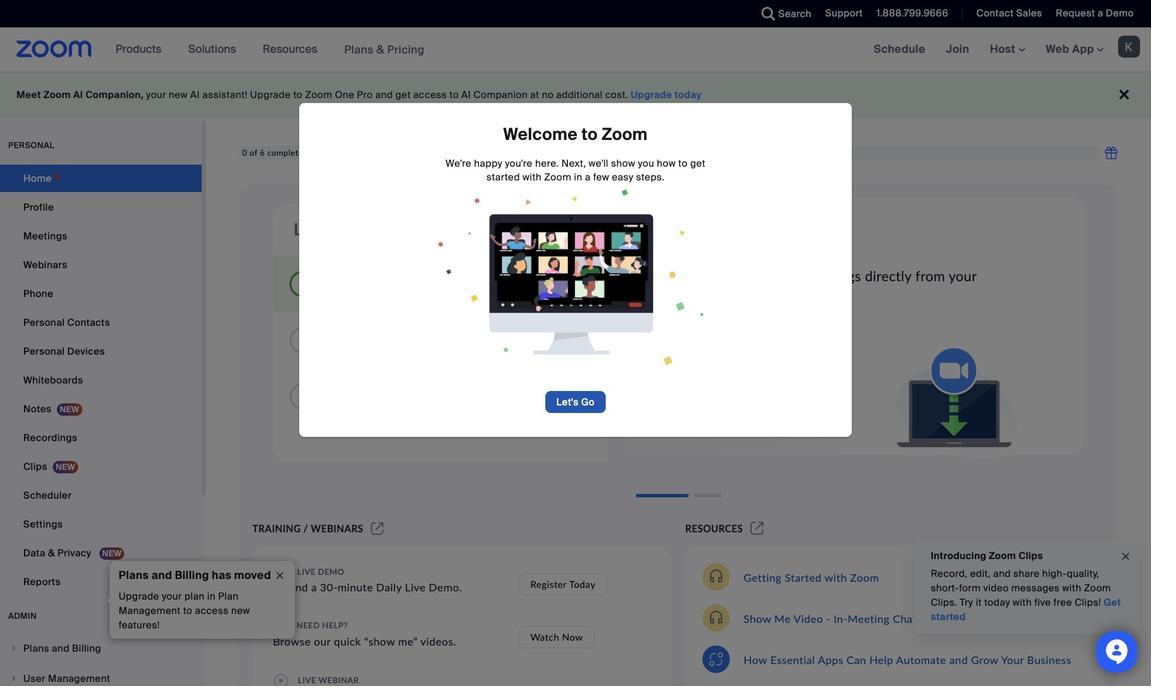 Task type: locate. For each thing, give the bounding box(es) containing it.
to left companion
[[450, 89, 459, 101]]

in down next,
[[574, 171, 582, 183]]

quick
[[334, 635, 361, 648]]

messages
[[1011, 582, 1060, 594]]

you're on your way to receiving a special gift!
[[577, 161, 780, 172]]

zoom up clips!
[[1084, 582, 1111, 594]]

1 horizontal spatial access
[[413, 89, 447, 101]]

plans
[[344, 42, 374, 57], [119, 568, 149, 582]]

1 horizontal spatial video
[[794, 612, 823, 625]]

1 vertical spatial access
[[195, 604, 229, 617]]

started down clips.
[[931, 611, 966, 623]]

plan
[[184, 590, 205, 602]]

our
[[314, 635, 331, 648]]

and left billing
[[152, 568, 172, 582]]

get
[[396, 89, 411, 101], [690, 157, 706, 169], [333, 219, 357, 239]]

3
[[299, 389, 306, 402]]

to
[[293, 89, 303, 101], [450, 89, 459, 101], [582, 123, 598, 145], [678, 157, 688, 169], [665, 161, 674, 172], [436, 275, 450, 292], [183, 604, 192, 617]]

access inside upgrade your plan in plan management to access new features!
[[195, 604, 229, 617]]

zoom logo image
[[16, 40, 92, 58]]

zoom inside record, edit, and share high-quality, short-form video messages with zoom clips. try it today with five free clips!
[[1084, 582, 1111, 594]]

0 vertical spatial today
[[675, 89, 702, 101]]

0 horizontal spatial window new image
[[369, 523, 386, 534]]

clips up 'share'
[[1019, 550, 1043, 562]]

zoom right meet
[[44, 89, 71, 101]]

-
[[826, 612, 831, 625]]

3 ai from the left
[[461, 89, 471, 101]]

0 vertical spatial started
[[487, 171, 520, 183]]

and
[[375, 89, 393, 101], [718, 268, 741, 284], [993, 567, 1011, 580], [152, 568, 172, 582], [949, 653, 968, 666]]

request a demo link
[[1046, 0, 1151, 27], [1056, 7, 1134, 19]]

your left audio
[[370, 332, 399, 348]]

1 vertical spatial in
[[207, 590, 216, 602]]

ai
[[73, 89, 83, 101], [190, 89, 200, 101], [461, 89, 471, 101]]

plan
[[218, 590, 239, 602]]

with
[[523, 171, 542, 183], [825, 570, 847, 583], [1062, 582, 1082, 594], [1013, 596, 1032, 609]]

desktop
[[690, 287, 743, 304]]

register today button
[[519, 573, 607, 595]]

2 horizontal spatial get
[[690, 157, 706, 169]]

1 vertical spatial get
[[690, 157, 706, 169]]

window new image right resources at the bottom right of page
[[749, 523, 766, 534]]

upgrade up management
[[119, 590, 159, 602]]

completed
[[267, 148, 308, 158]]

live for demo
[[297, 567, 316, 577]]

meetings navigation
[[864, 27, 1151, 72]]

show me video - in-meeting chat & reactions link
[[744, 612, 981, 625]]

your right on
[[622, 161, 642, 172]]

reports link
[[0, 568, 202, 596]]

upgrade right cost.
[[631, 89, 672, 101]]

a
[[1098, 7, 1103, 19], [720, 161, 725, 172], [585, 171, 591, 183], [311, 580, 317, 593]]

short-
[[931, 582, 959, 594]]

window new image right webinars
[[369, 523, 386, 534]]

new left assistant!
[[169, 89, 188, 101]]

0 vertical spatial new
[[169, 89, 188, 101]]

1 vertical spatial personal
[[23, 345, 65, 357]]

1 vertical spatial today
[[984, 596, 1010, 609]]

plans up management
[[119, 568, 149, 582]]

getting
[[744, 570, 782, 583]]

directly
[[865, 268, 912, 284]]

2 window new image from the left
[[749, 523, 766, 534]]

zoom left one
[[305, 89, 332, 101]]

your right companion,
[[146, 89, 166, 101]]

& right data
[[48, 547, 55, 559]]

window new image
[[369, 523, 386, 534], [749, 523, 766, 534]]

request
[[1056, 7, 1095, 19]]

ai left companion,
[[73, 89, 83, 101]]

plans & pricing link
[[344, 42, 425, 57], [344, 42, 425, 57]]

plans up meet zoom ai companion, your new ai assistant! upgrade to zoom one pro and get access to ai companion at no additional cost. upgrade today
[[344, 42, 374, 57]]

1 horizontal spatial plans
[[344, 42, 374, 57]]

show
[[611, 157, 635, 169]]

and right pro
[[375, 89, 393, 101]]

your right from
[[949, 268, 977, 284]]

2 horizontal spatial upgrade
[[631, 89, 672, 101]]

grow
[[971, 653, 999, 666]]

1 horizontal spatial in
[[574, 171, 582, 183]]

personal for personal devices
[[23, 345, 65, 357]]

0 vertical spatial video
[[457, 332, 494, 348]]

show
[[744, 612, 771, 625]]

plans inside plans and billing has moved tooltip
[[119, 568, 149, 582]]

0 of 6 completed
[[242, 148, 308, 158]]

0 horizontal spatial ai
[[73, 89, 83, 101]]

0 vertical spatial in
[[574, 171, 582, 183]]

training / webinars
[[252, 523, 363, 534]]

1 horizontal spatial ai
[[190, 89, 200, 101]]

to down plan
[[183, 604, 192, 617]]

we'll
[[589, 157, 609, 169]]

with up free
[[1062, 582, 1082, 594]]

contacts
[[67, 316, 110, 329]]

1 horizontal spatial new
[[231, 604, 250, 617]]

zoom down here.
[[544, 171, 572, 183]]

and up video
[[993, 567, 1011, 580]]

watch
[[530, 631, 559, 643]]

& right audio
[[444, 332, 454, 348]]

welcome
[[503, 123, 578, 145]]

1 vertical spatial new
[[231, 604, 250, 617]]

your right grow
[[1001, 653, 1024, 666]]

2
[[299, 333, 306, 346]]

1
[[299, 276, 306, 290]]

clips inside personal menu menu
[[23, 460, 47, 473]]

client.
[[747, 287, 787, 304]]

0 horizontal spatial today
[[675, 89, 702, 101]]

0 vertical spatial plans
[[344, 42, 374, 57]]

1 vertical spatial live
[[298, 675, 316, 685]]

0 horizontal spatial clips
[[23, 460, 47, 473]]

meet zoom ai companion, footer
[[0, 71, 1151, 119]]

whiteboards link
[[0, 366, 202, 394]]

ai left companion
[[461, 89, 471, 101]]

1 ai from the left
[[73, 89, 83, 101]]

live
[[297, 567, 316, 577], [298, 675, 316, 685]]

0 horizontal spatial started
[[487, 171, 520, 183]]

0 horizontal spatial in
[[207, 590, 216, 602]]

new inside upgrade your plan in plan management to access new features!
[[231, 604, 250, 617]]

watch now button
[[519, 626, 595, 648]]

& left 'pricing'
[[376, 42, 384, 57]]

1 horizontal spatial started
[[931, 611, 966, 623]]

companion
[[474, 89, 528, 101]]

with right started
[[825, 570, 847, 583]]

demo
[[1106, 7, 1134, 19]]

to up audio
[[436, 275, 450, 292]]

clips link
[[0, 453, 202, 480]]

upgrade down product information navigation
[[250, 89, 291, 101]]

1 horizontal spatial get
[[396, 89, 411, 101]]

steps.
[[636, 171, 665, 183]]

audio
[[402, 332, 440, 348]]

new down plan
[[231, 604, 250, 617]]

to right how
[[678, 157, 688, 169]]

access down 'pricing'
[[413, 89, 447, 101]]

zoom
[[44, 89, 71, 101], [305, 89, 332, 101], [602, 123, 648, 145], [544, 171, 572, 183], [396, 275, 433, 292], [650, 287, 686, 304], [989, 550, 1016, 562], [850, 570, 879, 583], [1084, 582, 1111, 594]]

started inside we're happy you're here. next, we'll show you how to get started with zoom in a few easy steps.
[[487, 171, 520, 183]]

1 horizontal spatial window new image
[[749, 523, 766, 534]]

started down happy on the left of page
[[487, 171, 520, 183]]

banner
[[0, 27, 1151, 72]]

2 horizontal spatial ai
[[461, 89, 471, 101]]

help?
[[322, 620, 348, 630]]

personal
[[23, 316, 65, 329], [23, 345, 65, 357]]

join
[[946, 42, 969, 56]]

demo
[[318, 567, 344, 577]]

zoom down start,
[[650, 287, 686, 304]]

1 vertical spatial started
[[931, 611, 966, 623]]

0 horizontal spatial access
[[195, 604, 229, 617]]

now
[[562, 631, 583, 643]]

in right plan
[[207, 590, 216, 602]]

live left the webinar
[[298, 675, 316, 685]]

one
[[335, 89, 354, 101]]

live up attend
[[297, 567, 316, 577]]

0 vertical spatial live
[[297, 567, 316, 577]]

let's get started!
[[294, 219, 420, 239]]

1 horizontal spatial today
[[984, 596, 1010, 609]]

get right pro
[[396, 89, 411, 101]]

let's go
[[556, 396, 595, 408]]

attend
[[273, 580, 308, 593]]

1 vertical spatial plans
[[119, 568, 149, 582]]

whiteboards
[[23, 374, 83, 386]]

30-
[[320, 580, 338, 593]]

a left few
[[585, 171, 591, 183]]

data & privacy link
[[0, 539, 202, 567]]

with inside we're happy you're here. next, we'll show you how to get started with zoom in a few easy steps.
[[523, 171, 542, 183]]

get right how
[[690, 157, 706, 169]]

0 vertical spatial clips
[[23, 460, 47, 473]]

0 vertical spatial get
[[396, 89, 411, 101]]

video
[[457, 332, 494, 348], [794, 612, 823, 625]]

2 personal from the top
[[23, 345, 65, 357]]

clips!
[[1075, 596, 1101, 609]]

a left demo
[[1098, 7, 1103, 19]]

personal down phone at the left
[[23, 316, 65, 329]]

access down plan
[[195, 604, 229, 617]]

pro
[[357, 89, 373, 101]]

meet
[[16, 89, 41, 101]]

1 horizontal spatial your
[[453, 275, 482, 292]]

ai left assistant!
[[190, 89, 200, 101]]

your left plan
[[162, 590, 182, 602]]

1 vertical spatial clips
[[1019, 550, 1043, 562]]

2 vertical spatial your
[[1001, 653, 1024, 666]]

at
[[530, 89, 539, 101]]

record,
[[931, 567, 968, 580]]

personal contacts link
[[0, 309, 202, 336]]

register today
[[530, 578, 596, 590]]

to right way
[[665, 161, 674, 172]]

1 personal from the top
[[23, 316, 65, 329]]

upgrade
[[250, 89, 291, 101], [631, 89, 672, 101], [119, 590, 159, 602]]

plans and billing has moved tooltip
[[106, 561, 295, 639]]

minute
[[338, 580, 373, 593]]

1 window new image from the left
[[369, 523, 386, 534]]

contact sales link
[[966, 0, 1046, 27], [977, 7, 1042, 19]]

webinar
[[319, 675, 359, 685]]

personal for personal contacts
[[23, 316, 65, 329]]

your
[[146, 89, 166, 101], [622, 161, 642, 172], [949, 268, 977, 284], [162, 590, 182, 602]]

get right the let's
[[333, 219, 357, 239]]

and inside start, join, and schedule meetings directly from your zoom desktop client.
[[718, 268, 741, 284]]

get
[[1104, 596, 1121, 609]]

0 vertical spatial personal
[[23, 316, 65, 329]]

data & privacy
[[23, 547, 94, 559]]

1 horizontal spatial clips
[[1019, 550, 1043, 562]]

0 horizontal spatial your
[[370, 332, 399, 348]]

0 horizontal spatial new
[[169, 89, 188, 101]]

data
[[23, 547, 45, 559]]

your
[[453, 275, 482, 292], [370, 332, 399, 348], [1001, 653, 1024, 666]]

personal menu menu
[[0, 165, 202, 597]]

2 vertical spatial get
[[333, 219, 357, 239]]

window new image for training / webinars
[[369, 523, 386, 534]]

0 horizontal spatial plans
[[119, 568, 149, 582]]

0 horizontal spatial upgrade
[[119, 590, 159, 602]]

personal up whiteboards
[[23, 345, 65, 357]]

with down you're
[[523, 171, 542, 183]]

and up desktop
[[718, 268, 741, 284]]

today inside meet zoom ai companion, footer
[[675, 89, 702, 101]]

plans inside product information navigation
[[344, 42, 374, 57]]

in inside we're happy you're here. next, we'll show you how to get started with zoom in a few easy steps.
[[574, 171, 582, 183]]

you
[[638, 157, 654, 169]]

check
[[328, 332, 367, 348]]

0 vertical spatial access
[[413, 89, 447, 101]]

your left computer at the top left
[[453, 275, 482, 292]]

video right audio
[[457, 332, 494, 348]]

admin menu menu
[[0, 635, 202, 686]]

video left -
[[794, 612, 823, 625]]

clips up scheduler
[[23, 460, 47, 473]]



Task type: vqa. For each thing, say whether or not it's contained in the screenshot.
Personal
yes



Task type: describe. For each thing, give the bounding box(es) containing it.
additional
[[556, 89, 603, 101]]

today
[[569, 578, 596, 590]]

you're
[[505, 157, 533, 169]]

contact sales link up join
[[966, 0, 1046, 27]]

plans for plans and billing has moved
[[119, 568, 149, 582]]

your inside upgrade your plan in plan management to access new features!
[[162, 590, 182, 602]]

upgrade your plan in plan management to access new features!
[[119, 590, 250, 631]]

has
[[212, 568, 231, 582]]

record, edit, and share high-quality, short-form video messages with zoom clips. try it today with five free clips!
[[931, 567, 1111, 609]]

start,
[[650, 268, 684, 284]]

me"
[[398, 635, 418, 648]]

video
[[983, 582, 1009, 594]]

& right chat
[[920, 612, 928, 625]]

meetings
[[804, 268, 861, 284]]

with down messages
[[1013, 596, 1032, 609]]

2 horizontal spatial your
[[1001, 653, 1024, 666]]

reactions
[[931, 612, 981, 625]]

devices
[[67, 345, 105, 357]]

personal devices
[[23, 345, 105, 357]]

zoom inside we're happy you're here. next, we'll show you how to get started with zoom in a few easy steps.
[[544, 171, 572, 183]]

started inside the get started
[[931, 611, 966, 623]]

and inside meet zoom ai companion, footer
[[375, 89, 393, 101]]

daily
[[376, 580, 402, 593]]

your inside meet zoom ai companion, footer
[[146, 89, 166, 101]]

access inside meet zoom ai companion, footer
[[413, 89, 447, 101]]

to left one
[[293, 89, 303, 101]]

chat
[[893, 612, 917, 625]]

webinars link
[[0, 251, 202, 279]]

welcome to zoom
[[503, 123, 648, 145]]

zoom up show me video - in-meeting chat & reactions
[[850, 570, 879, 583]]

banner containing schedule
[[0, 27, 1151, 72]]

contact sales link up meetings navigation
[[977, 7, 1042, 19]]

in inside upgrade your plan in plan management to access new features!
[[207, 590, 216, 602]]

a inside we're happy you're here. next, we'll show you how to get started with zoom in a few easy steps.
[[585, 171, 591, 183]]

live demo
[[295, 567, 344, 577]]

go
[[581, 396, 595, 408]]

welcome to zoom dialog
[[299, 103, 852, 437]]

and inside tooltip
[[152, 568, 172, 582]]

contact sales
[[977, 7, 1042, 19]]

next,
[[561, 157, 586, 169]]

recordings link
[[0, 424, 202, 451]]

join,
[[688, 268, 714, 284]]

plans for plans & pricing
[[344, 42, 374, 57]]

we're happy you're here. next, we'll show you how to get started with zoom in a few easy steps.
[[446, 157, 706, 183]]

and left grow
[[949, 653, 968, 666]]

phone link
[[0, 280, 202, 307]]

0 horizontal spatial video
[[457, 332, 494, 348]]

zoom inside start, join, and schedule meetings directly from your zoom desktop client.
[[650, 287, 686, 304]]

quality,
[[1067, 567, 1099, 580]]

you're
[[577, 161, 605, 172]]

notes
[[23, 403, 51, 415]]

window new image for resources
[[749, 523, 766, 534]]

& inside personal menu menu
[[48, 547, 55, 559]]

new inside meet zoom ai companion, footer
[[169, 89, 188, 101]]

it
[[976, 596, 982, 609]]

getting started with zoom link
[[744, 570, 879, 583]]

1 horizontal spatial upgrade
[[250, 89, 291, 101]]

computer
[[485, 275, 548, 292]]

webinars
[[311, 523, 363, 534]]

easy
[[612, 171, 634, 183]]

meetings
[[23, 230, 67, 242]]

share
[[1014, 567, 1040, 580]]

close image
[[269, 569, 291, 582]]

download
[[328, 275, 393, 292]]

meet zoom ai companion, your new ai assistant! upgrade to zoom one pro and get access to ai companion at no additional cost. upgrade today
[[16, 89, 702, 101]]

support
[[825, 7, 863, 19]]

& inside product information navigation
[[376, 42, 384, 57]]

moved
[[234, 568, 271, 582]]

a left "special"
[[720, 161, 725, 172]]

get started
[[931, 596, 1121, 623]]

and inside record, edit, and share high-quality, short-form video messages with zoom clips. try it today with five free clips!
[[993, 567, 1011, 580]]

how essential apps can help automate and grow your business link
[[744, 653, 1071, 666]]

live
[[405, 580, 426, 593]]

your inside start, join, and schedule meetings directly from your zoom desktop client.
[[949, 268, 977, 284]]

clips.
[[931, 596, 957, 609]]

introducing
[[931, 550, 987, 562]]

0 vertical spatial your
[[453, 275, 482, 292]]

scheduler
[[23, 489, 72, 502]]

1 vertical spatial your
[[370, 332, 399, 348]]

introducing zoom clips
[[931, 550, 1043, 562]]

management
[[119, 604, 181, 617]]

get started link
[[931, 596, 1121, 623]]

need
[[297, 620, 320, 630]]

settings
[[23, 518, 63, 530]]

high-
[[1042, 567, 1067, 580]]

to up we'll
[[582, 123, 598, 145]]

meeting
[[848, 612, 890, 625]]

zoom up show
[[602, 123, 648, 145]]

way
[[644, 161, 662, 172]]

here.
[[535, 157, 559, 169]]

live for webinar
[[298, 675, 316, 685]]

try
[[960, 596, 973, 609]]

zoom up 'edit,'
[[989, 550, 1016, 562]]

zoom right download
[[396, 275, 433, 292]]

attend a 30-minute daily live demo.
[[273, 580, 462, 593]]

check your audio & video
[[328, 332, 494, 348]]

2 ai from the left
[[190, 89, 200, 101]]

few
[[593, 171, 609, 183]]

0
[[242, 148, 247, 158]]

get inside meet zoom ai companion, footer
[[396, 89, 411, 101]]

0 horizontal spatial get
[[333, 219, 357, 239]]

join link
[[936, 27, 980, 71]]

phone
[[23, 287, 53, 300]]

billing
[[175, 568, 209, 582]]

"show
[[364, 635, 395, 648]]

1 vertical spatial video
[[794, 612, 823, 625]]

no
[[542, 89, 554, 101]]

how essential apps can help automate and grow your business
[[744, 653, 1071, 666]]

recordings
[[23, 432, 77, 444]]

happy
[[474, 157, 502, 169]]

how
[[657, 157, 676, 169]]

today inside record, edit, and share high-quality, short-form video messages with zoom clips. try it today with five free clips!
[[984, 596, 1010, 609]]

close image
[[1120, 549, 1131, 564]]

to inside we're happy you're here. next, we'll show you how to get started with zoom in a few easy steps.
[[678, 157, 688, 169]]

a left 30-
[[311, 580, 317, 593]]

upgrade today link
[[631, 89, 702, 101]]

cost.
[[605, 89, 628, 101]]

6
[[260, 148, 265, 158]]

meetings link
[[0, 222, 202, 250]]

register
[[530, 578, 567, 590]]

product information navigation
[[105, 27, 435, 72]]

watch now
[[530, 631, 583, 643]]

start, join, and schedule meetings directly from your zoom desktop client.
[[650, 268, 977, 304]]

to inside upgrade your plan in plan management to access new features!
[[183, 604, 192, 617]]

get inside we're happy you're here. next, we'll show you how to get started with zoom in a few easy steps.
[[690, 157, 706, 169]]

request a demo
[[1056, 7, 1134, 19]]

let's
[[556, 396, 579, 408]]

upgrade inside upgrade your plan in plan management to access new features!
[[119, 590, 159, 602]]

reports
[[23, 576, 61, 588]]

from
[[916, 268, 945, 284]]



